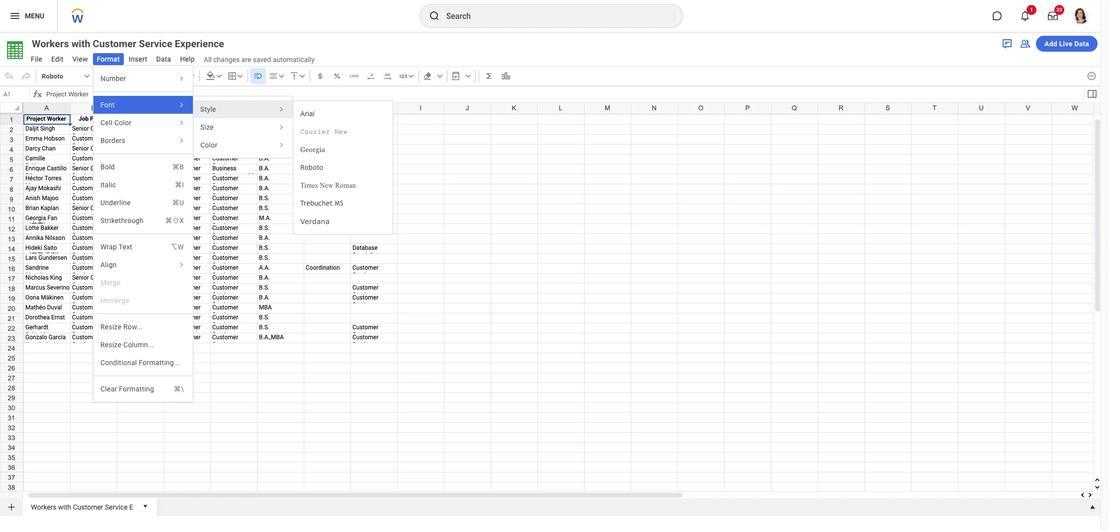 Task type: vqa. For each thing, say whether or not it's contained in the screenshot.


Task type: describe. For each thing, give the bounding box(es) containing it.
help
[[180, 55, 195, 63]]

5 chevron down small image from the left
[[435, 71, 445, 81]]

chevron right small image for font
[[177, 100, 186, 109]]

text
[[119, 243, 132, 251]]

arial
[[300, 110, 315, 118]]

font
[[100, 101, 115, 109]]

resize for resize column...
[[100, 341, 122, 349]]

workers with customer service e
[[31, 504, 133, 512]]

resize row...
[[100, 323, 143, 331]]

ms
[[335, 199, 344, 207]]

percentage image
[[332, 71, 342, 81]]

thousands comma image
[[349, 71, 359, 81]]

eraser image
[[423, 71, 433, 81]]

experience
[[175, 38, 224, 50]]

workers for workers with customer service e
[[31, 504, 56, 512]]

strikethrough
[[100, 217, 144, 225]]

⌘i
[[175, 181, 184, 189]]

chevron right small image for align
[[177, 261, 186, 270]]

borders
[[100, 137, 125, 145]]

insert
[[129, 55, 147, 63]]

notifications large image
[[1021, 11, 1031, 21]]

menu button
[[0, 0, 57, 32]]

trebuchet ms
[[300, 199, 344, 207]]

merge
[[100, 279, 121, 287]]

unmerge
[[100, 297, 129, 305]]

trebuchet
[[300, 199, 333, 207]]

caret down small image
[[140, 502, 150, 512]]

search image
[[429, 10, 440, 22]]

style
[[200, 105, 216, 113]]

Formula Bar text field
[[44, 88, 1083, 101]]

paste image
[[451, 71, 461, 81]]

menu
[[25, 12, 44, 20]]

resize for resize row...
[[100, 323, 122, 331]]

format menu
[[93, 65, 193, 403]]

workers with customer service experience button
[[27, 37, 242, 51]]

with for workers with customer service e
[[58, 504, 71, 512]]

⌘b
[[172, 163, 184, 171]]

all
[[204, 56, 212, 63]]

toolbar container region
[[0, 66, 1083, 86]]

row...
[[123, 323, 143, 331]]

align
[[100, 261, 117, 269]]

align top image
[[289, 71, 299, 81]]

chevron down small image inside roboto popup button
[[82, 71, 92, 81]]

roman
[[335, 182, 356, 190]]

remove zero image
[[366, 71, 376, 81]]

⌥w
[[171, 243, 184, 251]]

cell
[[100, 119, 113, 127]]

⌘⇧x
[[165, 217, 184, 225]]

all changes are saved automatically button
[[200, 55, 315, 64]]

file
[[31, 55, 42, 63]]

chevron right small image for size
[[277, 123, 286, 132]]

add footer ws image
[[7, 503, 16, 513]]

media classroom image
[[1020, 38, 1032, 50]]

with for workers with customer service experience
[[71, 38, 90, 50]]

add live data
[[1045, 40, 1090, 48]]

e
[[129, 504, 133, 512]]

2 chevron down small image from the left
[[187, 71, 197, 81]]

new for times
[[320, 182, 334, 190]]

caret up image
[[1088, 503, 1098, 513]]

add live data button
[[1037, 36, 1098, 52]]

underline
[[100, 199, 131, 207]]

1 button
[[1015, 5, 1037, 27]]

service for experience
[[139, 38, 172, 50]]

33 button
[[1043, 5, 1065, 27]]

data inside menus menu bar
[[156, 55, 171, 63]]

font menu
[[193, 96, 293, 159]]

chevron right small image for color
[[277, 141, 286, 150]]

dollar sign image
[[315, 71, 325, 81]]

borders menu item
[[94, 132, 193, 150]]

roboto button
[[38, 68, 93, 84]]

border all image
[[227, 71, 237, 81]]

chevron down small image for numbers image
[[406, 71, 416, 81]]

text wrap image
[[253, 71, 263, 81]]

profile logan mcneil image
[[1073, 8, 1089, 26]]

numbers image
[[398, 71, 408, 81]]

formatting
[[119, 385, 154, 393]]



Task type: locate. For each thing, give the bounding box(es) containing it.
2 chevron down small image from the left
[[297, 71, 307, 81]]

justify image
[[9, 10, 21, 22]]

color inside format menu
[[114, 119, 132, 127]]

chevron right small image
[[177, 100, 186, 109], [277, 105, 286, 114], [177, 118, 186, 127], [277, 141, 286, 150]]

service
[[139, 38, 172, 50], [105, 504, 128, 512]]

data right live
[[1075, 40, 1090, 48]]

menus menu bar
[[26, 52, 200, 68]]

new for courier
[[335, 128, 348, 136]]

menu item down borders menu item at the left of the page
[[94, 158, 193, 176]]

resize column...
[[100, 341, 154, 349]]

activity stream image
[[1002, 38, 1014, 50]]

⌘\
[[174, 385, 184, 393]]

1 horizontal spatial roboto
[[300, 164, 323, 172]]

autosum image
[[484, 71, 494, 81]]

chevron down small image right 'eraser' icon
[[435, 71, 445, 81]]

color down size
[[200, 141, 218, 149]]

font menu item
[[94, 96, 193, 114]]

chevron down small image down "help"
[[187, 71, 197, 81]]

chevron right small image for cell color
[[177, 118, 186, 127]]

chevron down small image
[[235, 71, 245, 81], [297, 71, 307, 81], [406, 71, 416, 81]]

new right times
[[320, 182, 334, 190]]

Search Workday  search field
[[446, 5, 662, 27]]

workers up edit
[[32, 38, 69, 50]]

resize left row...
[[100, 323, 122, 331]]

data left "help"
[[156, 55, 171, 63]]

4 menu item from the top
[[94, 212, 193, 230]]

new
[[335, 128, 348, 136], [320, 182, 334, 190]]

live
[[1060, 40, 1073, 48]]

formula editor image
[[1087, 88, 1098, 100]]

workers
[[32, 38, 69, 50], [31, 504, 56, 512]]

cell color
[[100, 119, 132, 127]]

resize up conditional
[[100, 341, 122, 349]]

unmerge menu item
[[94, 292, 193, 310]]

5 menu item from the top
[[94, 238, 193, 256]]

color
[[114, 119, 132, 127], [200, 141, 218, 149]]

1 resize from the top
[[100, 323, 122, 331]]

0 vertical spatial workers
[[32, 38, 69, 50]]

0 horizontal spatial color
[[114, 119, 132, 127]]

roboto
[[42, 72, 63, 80], [300, 164, 323, 172]]

roboto inside popup button
[[42, 72, 63, 80]]

data
[[1075, 40, 1090, 48], [156, 55, 171, 63]]

customer for e
[[73, 504, 103, 512]]

1 horizontal spatial chevron down small image
[[297, 71, 307, 81]]

chevron right small image inside 'number' menu item
[[177, 74, 186, 83]]

chevron right small image inside size menu item
[[277, 123, 286, 132]]

verdana
[[300, 217, 330, 226]]

chevron down small image for align top icon
[[297, 71, 307, 81]]

menu item up text
[[94, 212, 193, 230]]

chevron right small image inside borders menu item
[[177, 136, 186, 145]]

menu item up strikethrough
[[94, 194, 193, 212]]

chevron right small image down ⌥w
[[177, 261, 186, 270]]

chevron right small image for number
[[177, 74, 186, 83]]

are
[[242, 56, 251, 63]]

menu item containing italic
[[94, 176, 193, 194]]

1 menu item from the top
[[94, 158, 193, 176]]

clear formatting
[[100, 385, 154, 393]]

bold
[[100, 163, 115, 171]]

number menu item
[[94, 70, 193, 88]]

changes
[[213, 56, 240, 63]]

customer left e in the bottom left of the page
[[73, 504, 103, 512]]

1 vertical spatial data
[[156, 55, 171, 63]]

6 menu item from the top
[[94, 381, 193, 398]]

menu item
[[94, 158, 193, 176], [94, 176, 193, 194], [94, 194, 193, 212], [94, 212, 193, 230], [94, 238, 193, 256], [94, 381, 193, 398]]

chevron right small image left courier
[[277, 123, 286, 132]]

bold image
[[125, 71, 135, 81]]

chevron down small image left dollar sign icon
[[297, 71, 307, 81]]

chevron right small image up ⌘b
[[177, 136, 186, 145]]

menu item down strikethrough
[[94, 238, 193, 256]]

georgia
[[300, 146, 325, 154]]

courier
[[300, 128, 331, 136]]

workers inside workers with customer service e button
[[31, 504, 56, 512]]

chevron right small image left style
[[177, 100, 186, 109]]

format
[[97, 55, 120, 63]]

2 menu item from the top
[[94, 176, 193, 194]]

0 vertical spatial color
[[114, 119, 132, 127]]

0 vertical spatial data
[[1075, 40, 1090, 48]]

color inside font menu
[[200, 141, 218, 149]]

fx image
[[32, 89, 44, 100]]

customer up menus menu bar
[[93, 38, 136, 50]]

3 chevron down small image from the left
[[406, 71, 416, 81]]

menu item up underline
[[94, 176, 193, 194]]

saved
[[253, 56, 271, 63]]

automatically
[[273, 56, 315, 63]]

cell color menu item
[[94, 114, 193, 132]]

menu item containing clear formatting
[[94, 381, 193, 398]]

chevron down small image down are
[[235, 71, 245, 81]]

number
[[100, 75, 126, 83]]

1 vertical spatial resize
[[100, 341, 122, 349]]

chevron down small image down the view
[[82, 71, 92, 81]]

times new roman
[[300, 182, 356, 190]]

0 horizontal spatial service
[[105, 504, 128, 512]]

menu item down conditional formatting...
[[94, 381, 193, 398]]

color menu item
[[193, 136, 293, 154]]

conditional
[[100, 359, 137, 367]]

size
[[200, 123, 214, 131]]

style menu item
[[193, 100, 293, 118]]

chart image
[[501, 71, 511, 81]]

3 menu item from the top
[[94, 194, 193, 212]]

column...
[[123, 341, 154, 349]]

1 horizontal spatial color
[[200, 141, 218, 149]]

chevron down small image left 'eraser' icon
[[406, 71, 416, 81]]

new right courier
[[335, 128, 348, 136]]

roboto inside font style menu
[[300, 164, 323, 172]]

with
[[71, 38, 90, 50], [58, 504, 71, 512]]

chevron right small image inside cell color menu item
[[177, 118, 186, 127]]

size menu item
[[193, 118, 293, 136]]

font style menu
[[293, 100, 393, 235]]

workers right add footer ws icon
[[31, 504, 56, 512]]

6 chevron down small image from the left
[[463, 71, 473, 81]]

formatting...
[[139, 359, 180, 367]]

italic
[[100, 181, 116, 189]]

2 horizontal spatial chevron down small image
[[406, 71, 416, 81]]

1 chevron down small image from the left
[[235, 71, 245, 81]]

align menu item
[[94, 256, 193, 274]]

workers for workers with customer service experience
[[32, 38, 69, 50]]

None text field
[[1, 88, 29, 101]]

edit
[[51, 55, 63, 63]]

customer for experience
[[93, 38, 136, 50]]

1 vertical spatial customer
[[73, 504, 103, 512]]

all changes are saved automatically
[[204, 56, 315, 63]]

workers with customer service e button
[[27, 499, 137, 515]]

chevron right small image left size
[[177, 118, 186, 127]]

resize
[[100, 323, 122, 331], [100, 341, 122, 349]]

chevron right small image
[[177, 74, 186, 83], [277, 123, 286, 132], [177, 136, 186, 145], [177, 261, 186, 270]]

times
[[300, 182, 318, 190]]

0 vertical spatial customer
[[93, 38, 136, 50]]

add zero image
[[383, 71, 393, 81]]

add
[[1045, 40, 1058, 48]]

service for e
[[105, 504, 128, 512]]

data inside button
[[1075, 40, 1090, 48]]

1 chevron down small image from the left
[[82, 71, 92, 81]]

color right cell
[[114, 119, 132, 127]]

view
[[72, 55, 88, 63]]

grid
[[0, 102, 1109, 531]]

menu item containing underline
[[94, 194, 193, 212]]

⌘u
[[172, 199, 184, 207]]

menu item containing wrap text
[[94, 238, 193, 256]]

chevron down small image right 'paste' icon at the top of the page
[[463, 71, 473, 81]]

1
[[1031, 7, 1034, 12]]

roboto down georgia
[[300, 164, 323, 172]]

1 vertical spatial roboto
[[300, 164, 323, 172]]

conditional formatting...
[[100, 359, 180, 367]]

chevron down small image left align top icon
[[276, 71, 286, 81]]

chevron right small image for borders
[[177, 136, 186, 145]]

chevron right small image down "help"
[[177, 74, 186, 83]]

0 vertical spatial with
[[71, 38, 90, 50]]

0 horizontal spatial roboto
[[42, 72, 63, 80]]

chevron right small image inside font 'menu item'
[[177, 100, 186, 109]]

chevron right small image left arial
[[277, 105, 286, 114]]

chevron right small image for style
[[277, 105, 286, 114]]

1 horizontal spatial service
[[139, 38, 172, 50]]

0 horizontal spatial chevron down small image
[[235, 71, 245, 81]]

0 vertical spatial roboto
[[42, 72, 63, 80]]

3 chevron down small image from the left
[[214, 71, 224, 81]]

0 horizontal spatial new
[[320, 182, 334, 190]]

menu item containing strikethrough
[[94, 212, 193, 230]]

chevron down small image
[[82, 71, 92, 81], [187, 71, 197, 81], [214, 71, 224, 81], [276, 71, 286, 81], [435, 71, 445, 81], [463, 71, 473, 81]]

1 horizontal spatial new
[[335, 128, 348, 136]]

0 vertical spatial resize
[[100, 323, 122, 331]]

wrap text
[[100, 243, 132, 251]]

1 vertical spatial color
[[200, 141, 218, 149]]

clear
[[100, 385, 117, 393]]

1 vertical spatial workers
[[31, 504, 56, 512]]

chevron right small image inside color menu item
[[277, 141, 286, 150]]

1 vertical spatial service
[[105, 504, 128, 512]]

courier new
[[300, 128, 348, 136]]

merge menu item
[[100, 277, 186, 289]]

customer
[[93, 38, 136, 50], [73, 504, 103, 512]]

chevron right small image inside align menu item
[[177, 261, 186, 270]]

workers with customer service experience
[[32, 38, 224, 50]]

align center image
[[268, 71, 278, 81]]

chevron right small image inside style menu item
[[277, 105, 286, 114]]

1 vertical spatial with
[[58, 504, 71, 512]]

service left e in the bottom left of the page
[[105, 504, 128, 512]]

wrap
[[100, 243, 117, 251]]

1 horizontal spatial data
[[1075, 40, 1090, 48]]

chevron right small image left georgia
[[277, 141, 286, 150]]

workers inside workers with customer service experience button
[[32, 38, 69, 50]]

service up insert
[[139, 38, 172, 50]]

menu item containing bold
[[94, 158, 193, 176]]

chevron up circle image
[[1087, 71, 1097, 81]]

0 vertical spatial new
[[335, 128, 348, 136]]

1 vertical spatial new
[[320, 182, 334, 190]]

chevron down small image for border all image
[[235, 71, 245, 81]]

2 resize from the top
[[100, 341, 122, 349]]

0 vertical spatial service
[[139, 38, 172, 50]]

chevron down small image left border all image
[[214, 71, 224, 81]]

0 horizontal spatial data
[[156, 55, 171, 63]]

4 chevron down small image from the left
[[276, 71, 286, 81]]

roboto down edit
[[42, 72, 63, 80]]

33
[[1057, 7, 1063, 12]]

inbox large image
[[1049, 11, 1058, 21]]



